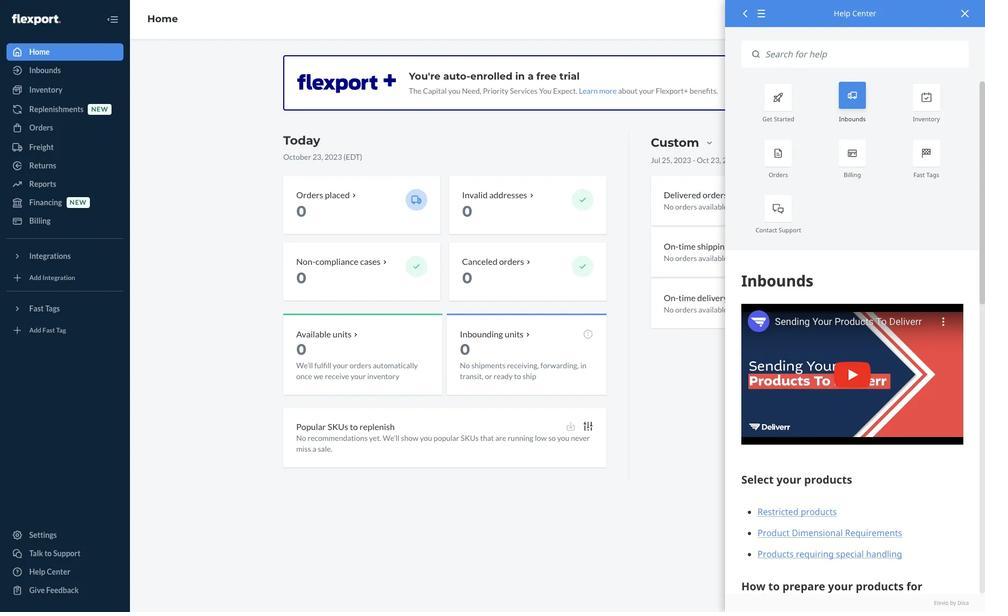 Task type: locate. For each thing, give the bounding box(es) containing it.
1 vertical spatial skus
[[461, 434, 479, 443]]

) right (
[[360, 152, 362, 161]]

popular
[[296, 421, 326, 432]]

1 vertical spatial tags
[[45, 304, 60, 313]]

0 vertical spatial fast tags
[[914, 170, 940, 179]]

on- left shipping
[[664, 241, 679, 251]]

2023 left -
[[674, 155, 692, 165]]

0 horizontal spatial 2023
[[325, 152, 342, 161]]

0 horizontal spatial your
[[333, 361, 348, 370]]

0 horizontal spatial home
[[29, 47, 50, 56]]

help up search search field
[[834, 8, 851, 18]]

0 inside 0 we'll fulfill your orders automatically once we receive your inventory
[[296, 340, 307, 358]]

financing
[[29, 198, 62, 207]]

or
[[485, 371, 492, 381]]

in right forwarding,
[[581, 361, 587, 370]]

help up give at the left of the page
[[29, 567, 45, 576]]

we'll right yet.
[[383, 434, 400, 443]]

0 down canceled
[[462, 269, 473, 287]]

your
[[639, 86, 655, 95], [333, 361, 348, 370], [351, 371, 366, 381]]

we'll up once
[[296, 361, 313, 370]]

get started
[[763, 115, 795, 123]]

3 selection from the top
[[755, 305, 785, 314]]

help center up search search field
[[834, 8, 877, 18]]

about
[[618, 86, 638, 95]]

add integration
[[29, 274, 75, 282]]

2 vertical spatial to
[[45, 549, 52, 558]]

1 vertical spatial fast tags
[[29, 304, 60, 313]]

to left ship
[[514, 371, 521, 381]]

2 this from the top
[[741, 253, 753, 263]]

ready
[[494, 371, 513, 381]]

the
[[409, 86, 422, 95]]

0 down available
[[296, 340, 307, 358]]

2023 right oct
[[723, 155, 740, 165]]

skus left that
[[461, 434, 479, 443]]

0 horizontal spatial billing
[[29, 216, 51, 225]]

delivery
[[698, 292, 728, 303]]

1 vertical spatial time
[[679, 292, 696, 303]]

time
[[679, 241, 696, 251], [679, 292, 696, 303]]

1 vertical spatial add
[[29, 326, 41, 334]]

1 vertical spatial for
[[730, 253, 739, 263]]

1 vertical spatial home link
[[7, 43, 124, 61]]

freight
[[29, 142, 54, 152]]

0 horizontal spatial to
[[45, 549, 52, 558]]

your right the 'about' at right
[[639, 86, 655, 95]]

1 vertical spatial fast
[[29, 304, 44, 313]]

1 this from the top
[[741, 202, 753, 211]]

replenish
[[360, 421, 395, 432]]

0 vertical spatial in
[[515, 70, 525, 82]]

tags inside dropdown button
[[45, 304, 60, 313]]

on- inside on-time delivery no orders available for this selection
[[664, 292, 679, 303]]

new
[[91, 105, 108, 113], [70, 199, 87, 207]]

no inside the "no recommendations yet. we'll show you popular skus that are running low so you never miss a sale."
[[296, 434, 306, 443]]

orders placed
[[296, 190, 350, 200]]

support down settings link
[[53, 549, 81, 558]]

orders
[[703, 190, 728, 200], [675, 202, 697, 211], [675, 253, 697, 263], [499, 256, 524, 266], [675, 305, 697, 314], [350, 361, 371, 370]]

0 horizontal spatial a
[[313, 444, 316, 454]]

this
[[741, 202, 753, 211], [741, 253, 753, 263], [741, 305, 753, 314]]

miss
[[296, 444, 311, 454]]

0 vertical spatial we'll
[[296, 361, 313, 370]]

elevio by dixa
[[934, 599, 969, 607]]

0 vertical spatial your
[[639, 86, 655, 95]]

1 horizontal spatial you
[[448, 86, 461, 95]]

add fast tag
[[29, 326, 66, 334]]

1 horizontal spatial orders
[[296, 190, 323, 200]]

2 time from the top
[[679, 292, 696, 303]]

1 horizontal spatial help center
[[834, 8, 877, 18]]

0 horizontal spatial )
[[360, 152, 362, 161]]

2 horizontal spatial orders
[[769, 170, 788, 179]]

center up search search field
[[853, 8, 877, 18]]

receive
[[325, 371, 349, 381]]

0 vertical spatial add
[[29, 274, 41, 282]]

tag
[[56, 326, 66, 334]]

home link up 'inbounds' link
[[7, 43, 124, 61]]

home link right close navigation icon
[[147, 13, 178, 25]]

selection
[[755, 202, 785, 211], [755, 253, 785, 263], [755, 305, 785, 314]]

1 vertical spatial support
[[53, 549, 81, 558]]

learn
[[579, 86, 598, 95]]

1 horizontal spatial in
[[581, 361, 587, 370]]

available down delivered orders button
[[699, 202, 728, 211]]

1 vertical spatial inventory
[[913, 115, 940, 123]]

2 vertical spatial selection
[[755, 305, 785, 314]]

1 vertical spatial help
[[29, 567, 45, 576]]

time left delivery
[[679, 292, 696, 303]]

1 vertical spatial help center
[[29, 567, 70, 576]]

on- for on-time shipping
[[664, 241, 679, 251]]

0 down non-
[[296, 269, 307, 287]]

0 for orders
[[296, 202, 307, 220]]

jul
[[651, 155, 661, 165]]

0 horizontal spatial help center
[[29, 567, 70, 576]]

1 horizontal spatial tags
[[927, 170, 940, 179]]

2 vertical spatial orders
[[296, 190, 323, 200]]

2 vertical spatial for
[[730, 305, 739, 314]]

23, right october
[[313, 152, 323, 161]]

home right close navigation icon
[[147, 13, 178, 25]]

talk to support
[[29, 549, 81, 558]]

0 down inbounding
[[460, 340, 470, 358]]

1 vertical spatial on-
[[664, 292, 679, 303]]

time for shipping
[[679, 241, 696, 251]]

0 vertical spatial help
[[834, 8, 851, 18]]

1 horizontal spatial )
[[758, 155, 761, 165]]

in up services
[[515, 70, 525, 82]]

learn more link
[[579, 86, 617, 95]]

1 horizontal spatial new
[[91, 105, 108, 113]]

skus up recommendations
[[328, 421, 348, 432]]

available
[[699, 202, 728, 211], [699, 253, 728, 263], [699, 305, 728, 314]]

1 horizontal spatial inbounds
[[839, 115, 866, 123]]

1 horizontal spatial a
[[528, 70, 534, 82]]

add for add integration
[[29, 274, 41, 282]]

1 horizontal spatial support
[[779, 226, 801, 234]]

help center
[[834, 8, 877, 18], [29, 567, 70, 576]]

you down 'auto-'
[[448, 86, 461, 95]]

add inside add integration link
[[29, 274, 41, 282]]

0 vertical spatial this
[[741, 202, 753, 211]]

1 vertical spatial orders
[[769, 170, 788, 179]]

units for inbounding units
[[505, 329, 524, 339]]

center
[[853, 8, 877, 18], [47, 567, 70, 576]]

to up recommendations
[[350, 421, 358, 432]]

0 vertical spatial support
[[779, 226, 801, 234]]

0 vertical spatial time
[[679, 241, 696, 251]]

reports
[[29, 179, 56, 189]]

delivered orders no orders available for this selection
[[664, 190, 785, 211]]

1 horizontal spatial billing
[[844, 170, 861, 179]]

0 vertical spatial to
[[514, 371, 521, 381]]

new up orders "link"
[[91, 105, 108, 113]]

1 horizontal spatial skus
[[461, 434, 479, 443]]

1 horizontal spatial to
[[350, 421, 358, 432]]

to
[[514, 371, 521, 381], [350, 421, 358, 432], [45, 549, 52, 558]]

available inside on-time delivery no orders available for this selection
[[699, 305, 728, 314]]

talk
[[29, 549, 43, 558]]

this inside on-time delivery no orders available for this selection
[[741, 305, 753, 314]]

inbounds link
[[7, 62, 124, 79]]

time for delivery
[[679, 292, 696, 303]]

placed
[[325, 190, 350, 200]]

custom
[[651, 136, 699, 150]]

on-time delivery no orders available for this selection
[[664, 292, 785, 314]]

1 vertical spatial a
[[313, 444, 316, 454]]

units right available
[[333, 329, 352, 339]]

1 selection from the top
[[755, 202, 785, 211]]

tags
[[927, 170, 940, 179], [45, 304, 60, 313]]

add fast tag link
[[7, 322, 124, 339]]

1 on- from the top
[[664, 241, 679, 251]]

billing
[[844, 170, 861, 179], [29, 216, 51, 225]]

2 vertical spatial available
[[699, 305, 728, 314]]

support right contact
[[779, 226, 801, 234]]

1 vertical spatial to
[[350, 421, 358, 432]]

center down talk to support
[[47, 567, 70, 576]]

to right talk
[[45, 549, 52, 558]]

available inside delivered orders no orders available for this selection
[[699, 202, 728, 211]]

you right so
[[558, 434, 570, 443]]

1 vertical spatial your
[[333, 361, 348, 370]]

a left free
[[528, 70, 534, 82]]

3 this from the top
[[741, 305, 753, 314]]

0 for invalid
[[462, 202, 473, 220]]

0 horizontal spatial orders
[[29, 123, 53, 132]]

we'll inside the "no recommendations yet. we'll show you popular skus that are running low so you never miss a sale."
[[383, 434, 400, 443]]

your right receive at bottom left
[[351, 371, 366, 381]]

low
[[535, 434, 547, 443]]

addresses
[[489, 190, 527, 200]]

2 units from the left
[[505, 329, 524, 339]]

time left shipping
[[679, 241, 696, 251]]

0 horizontal spatial we'll
[[296, 361, 313, 370]]

1 horizontal spatial home
[[147, 13, 178, 25]]

2023 left (
[[325, 152, 342, 161]]

) inside today october 23, 2023 ( edt )
[[360, 152, 362, 161]]

invalid
[[462, 190, 488, 200]]

in inside 0 no shipments receiving, forwarding, in transit, or ready to ship
[[581, 361, 587, 370]]

0 vertical spatial orders
[[29, 123, 53, 132]]

1 vertical spatial new
[[70, 199, 87, 207]]

) up delivered orders no orders available for this selection
[[758, 155, 761, 165]]

2 on- from the top
[[664, 292, 679, 303]]

new down the reports link
[[70, 199, 87, 207]]

0 down 'orders placed'
[[296, 202, 307, 220]]

0 down invalid
[[462, 202, 473, 220]]

1 horizontal spatial your
[[351, 371, 366, 381]]

0 horizontal spatial support
[[53, 549, 81, 558]]

auto-
[[443, 70, 471, 82]]

fast tags
[[914, 170, 940, 179], [29, 304, 60, 313]]

shipping
[[698, 241, 729, 251]]

2 horizontal spatial your
[[639, 86, 655, 95]]

0 horizontal spatial units
[[333, 329, 352, 339]]

give feedback
[[29, 586, 79, 595]]

get
[[763, 115, 773, 123]]

help
[[834, 8, 851, 18], [29, 567, 45, 576]]

add left integration
[[29, 274, 41, 282]]

1 add from the top
[[29, 274, 41, 282]]

0 vertical spatial a
[[528, 70, 534, 82]]

a
[[528, 70, 534, 82], [313, 444, 316, 454]]

fast
[[914, 170, 925, 179], [29, 304, 44, 313], [43, 326, 55, 334]]

a inside the "no recommendations yet. we'll show you popular skus that are running low so you never miss a sale."
[[313, 444, 316, 454]]

ship
[[523, 371, 536, 381]]

2 add from the top
[[29, 326, 41, 334]]

available down delivery
[[699, 305, 728, 314]]

1 horizontal spatial center
[[853, 8, 877, 18]]

you right show in the bottom of the page
[[420, 434, 432, 443]]

0 horizontal spatial inventory
[[29, 85, 62, 94]]

on-
[[664, 241, 679, 251], [664, 292, 679, 303]]

0 vertical spatial fast
[[914, 170, 925, 179]]

a left sale.
[[313, 444, 316, 454]]

home link
[[147, 13, 178, 25], [7, 43, 124, 61]]

0 vertical spatial available
[[699, 202, 728, 211]]

1 horizontal spatial inventory
[[913, 115, 940, 123]]

support
[[779, 226, 801, 234], [53, 549, 81, 558]]

help center up give feedback
[[29, 567, 70, 576]]

1 units from the left
[[333, 329, 352, 339]]

1 time from the top
[[679, 241, 696, 251]]

your inside you're auto-enrolled in a free trial the capital you need, priority services you expect. learn more about your flexport+ benefits.
[[639, 86, 655, 95]]

23, right oct
[[711, 155, 721, 165]]

time inside on-time delivery no orders available for this selection
[[679, 292, 696, 303]]

1 vertical spatial center
[[47, 567, 70, 576]]

0 horizontal spatial you
[[420, 434, 432, 443]]

once
[[296, 371, 312, 381]]

inbounds
[[29, 66, 61, 75], [839, 115, 866, 123]]

2 vertical spatial this
[[741, 305, 753, 314]]

add inside add fast tag link
[[29, 326, 41, 334]]

0 vertical spatial new
[[91, 105, 108, 113]]

home up 'inbounds' link
[[29, 47, 50, 56]]

1 vertical spatial in
[[581, 361, 587, 370]]

you
[[448, 86, 461, 95], [420, 434, 432, 443], [558, 434, 570, 443]]

contact
[[756, 226, 777, 234]]

3 available from the top
[[699, 305, 728, 314]]

0 horizontal spatial fast tags
[[29, 304, 60, 313]]

0 vertical spatial for
[[730, 202, 739, 211]]

25,
[[662, 155, 672, 165]]

1 horizontal spatial units
[[505, 329, 524, 339]]

available down shipping
[[699, 253, 728, 263]]

in
[[515, 70, 525, 82], [581, 361, 587, 370]]

1 for from the top
[[730, 202, 739, 211]]

so
[[549, 434, 556, 443]]

3 for from the top
[[730, 305, 739, 314]]

we'll inside 0 we'll fulfill your orders automatically once we receive your inventory
[[296, 361, 313, 370]]

0 vertical spatial home link
[[147, 13, 178, 25]]

your up receive at bottom left
[[333, 361, 348, 370]]

1 available from the top
[[699, 202, 728, 211]]

2023
[[325, 152, 342, 161], [674, 155, 692, 165], [723, 155, 740, 165]]

on- left delivery
[[664, 292, 679, 303]]

0 horizontal spatial new
[[70, 199, 87, 207]]

0 horizontal spatial in
[[515, 70, 525, 82]]

returns
[[29, 161, 56, 170]]

0 vertical spatial on-
[[664, 241, 679, 251]]

0 horizontal spatial inbounds
[[29, 66, 61, 75]]

1 horizontal spatial we'll
[[383, 434, 400, 443]]

skus inside the "no recommendations yet. we'll show you popular skus that are running low so you never miss a sale."
[[461, 434, 479, 443]]

freight link
[[7, 139, 124, 156]]

no
[[664, 202, 674, 211], [664, 253, 674, 263], [664, 305, 674, 314], [460, 361, 470, 370], [296, 434, 306, 443]]

add left tag
[[29, 326, 41, 334]]

0 vertical spatial billing
[[844, 170, 861, 179]]

dixa
[[958, 599, 969, 607]]

fast tags inside dropdown button
[[29, 304, 60, 313]]

)
[[360, 152, 362, 161], [758, 155, 761, 165]]

units up 0 no shipments receiving, forwarding, in transit, or ready to ship
[[505, 329, 524, 339]]

to inside button
[[45, 549, 52, 558]]

fast inside dropdown button
[[29, 304, 44, 313]]

(
[[344, 152, 346, 161]]



Task type: describe. For each thing, give the bounding box(es) containing it.
0 vertical spatial inventory
[[29, 85, 62, 94]]

free
[[537, 70, 557, 82]]

orders link
[[7, 119, 124, 137]]

need,
[[462, 86, 482, 95]]

shipments
[[472, 361, 506, 370]]

transit,
[[460, 371, 484, 381]]

settings
[[29, 530, 57, 540]]

2 for from the top
[[730, 253, 739, 263]]

flexport logo image
[[12, 14, 61, 25]]

0 horizontal spatial home link
[[7, 43, 124, 61]]

you're
[[409, 70, 441, 82]]

2023 inside today october 23, 2023 ( edt )
[[325, 152, 342, 161]]

running
[[508, 434, 534, 443]]

non-
[[296, 256, 316, 266]]

add integration link
[[7, 269, 124, 287]]

0 horizontal spatial skus
[[328, 421, 348, 432]]

orders inside on-time delivery no orders available for this selection
[[675, 305, 697, 314]]

enrolled
[[471, 70, 513, 82]]

forwarding,
[[541, 361, 579, 370]]

canceled orders
[[462, 256, 524, 266]]

delivered orders button
[[664, 189, 737, 201]]

never
[[571, 434, 590, 443]]

close navigation image
[[106, 13, 119, 26]]

help center link
[[7, 563, 124, 581]]

a inside you're auto-enrolled in a free trial the capital you need, priority services you expect. learn more about your flexport+ benefits.
[[528, 70, 534, 82]]

talk to support button
[[7, 545, 124, 562]]

2 selection from the top
[[755, 253, 785, 263]]

jul 25, 2023 - oct 23, 2023
[[651, 155, 742, 165]]

invalid addresses
[[462, 190, 527, 200]]

we
[[314, 371, 324, 381]]

benefits.
[[690, 86, 718, 95]]

no orders available for this selection
[[664, 253, 785, 263]]

0 we'll fulfill your orders automatically once we receive your inventory
[[296, 340, 418, 381]]

october
[[283, 152, 311, 161]]

1 vertical spatial billing
[[29, 216, 51, 225]]

give feedback button
[[7, 582, 124, 599]]

reports link
[[7, 176, 124, 193]]

no inside 0 no shipments receiving, forwarding, in transit, or ready to ship
[[460, 361, 470, 370]]

0 for canceled
[[462, 269, 473, 287]]

inbounds inside 'inbounds' link
[[29, 66, 61, 75]]

inventory
[[367, 371, 399, 381]]

selection inside delivered orders no orders available for this selection
[[755, 202, 785, 211]]

integrations
[[29, 251, 71, 261]]

canceled
[[462, 256, 498, 266]]

capital
[[423, 86, 447, 95]]

new for replenishments
[[91, 105, 108, 113]]

2 vertical spatial fast
[[43, 326, 55, 334]]

inbounding
[[460, 329, 503, 339]]

today
[[283, 133, 320, 148]]

support inside button
[[53, 549, 81, 558]]

orders inside 0 we'll fulfill your orders automatically once we receive your inventory
[[350, 361, 371, 370]]

expect.
[[553, 86, 578, 95]]

elevio by dixa link
[[742, 599, 969, 607]]

by
[[951, 599, 957, 607]]

0 for non-
[[296, 269, 307, 287]]

more
[[599, 86, 617, 95]]

in inside you're auto-enrolled in a free trial the capital you need, priority services you expect. learn more about your flexport+ benefits.
[[515, 70, 525, 82]]

you
[[539, 86, 552, 95]]

0 inside 0 no shipments receiving, forwarding, in transit, or ready to ship
[[460, 340, 470, 358]]

1 horizontal spatial 2023
[[674, 155, 692, 165]]

integrations button
[[7, 248, 124, 265]]

replenishments
[[29, 105, 84, 114]]

2 horizontal spatial you
[[558, 434, 570, 443]]

fast tags button
[[7, 300, 124, 317]]

2 vertical spatial your
[[351, 371, 366, 381]]

units for available units
[[333, 329, 352, 339]]

Search search field
[[760, 41, 969, 68]]

settings link
[[7, 527, 124, 544]]

0 horizontal spatial center
[[47, 567, 70, 576]]

inventory link
[[7, 81, 124, 99]]

trial
[[560, 70, 580, 82]]

add for add fast tag
[[29, 326, 41, 334]]

no inside delivered orders no orders available for this selection
[[664, 202, 674, 211]]

started
[[774, 115, 795, 123]]

23, inside today october 23, 2023 ( edt )
[[313, 152, 323, 161]]

billing link
[[7, 212, 124, 230]]

1 horizontal spatial 23,
[[711, 155, 721, 165]]

no inside on-time delivery no orders available for this selection
[[664, 305, 674, 314]]

1 horizontal spatial home link
[[147, 13, 178, 25]]

contact support
[[756, 226, 801, 234]]

delivered
[[664, 190, 701, 200]]

yet.
[[369, 434, 381, 443]]

for inside delivered orders no orders available for this selection
[[730, 202, 739, 211]]

popular skus to replenish
[[296, 421, 395, 432]]

1 vertical spatial inbounds
[[839, 115, 866, 123]]

you inside you're auto-enrolled in a free trial the capital you need, priority services you expect. learn more about your flexport+ benefits.
[[448, 86, 461, 95]]

today october 23, 2023 ( edt )
[[283, 133, 362, 161]]

flexport+
[[656, 86, 688, 95]]

are
[[496, 434, 506, 443]]

orders inside "link"
[[29, 123, 53, 132]]

oct
[[697, 155, 709, 165]]

sale.
[[318, 444, 333, 454]]

new for financing
[[70, 199, 87, 207]]

1 horizontal spatial fast tags
[[914, 170, 940, 179]]

fulfill
[[315, 361, 331, 370]]

0 vertical spatial tags
[[927, 170, 940, 179]]

popular
[[434, 434, 459, 443]]

give
[[29, 586, 45, 595]]

2 horizontal spatial 2023
[[723, 155, 740, 165]]

0 vertical spatial center
[[853, 8, 877, 18]]

0 no shipments receiving, forwarding, in transit, or ready to ship
[[460, 340, 587, 381]]

0 horizontal spatial help
[[29, 567, 45, 576]]

1 vertical spatial home
[[29, 47, 50, 56]]

show
[[401, 434, 419, 443]]

no recommendations yet. we'll show you popular skus that are running low so you never miss a sale.
[[296, 434, 590, 454]]

-
[[693, 155, 696, 165]]

for inside on-time delivery no orders available for this selection
[[730, 305, 739, 314]]

to inside 0 no shipments receiving, forwarding, in transit, or ready to ship
[[514, 371, 521, 381]]

edt
[[346, 152, 360, 161]]

feedback
[[46, 586, 79, 595]]

compliance
[[316, 256, 359, 266]]

services
[[510, 86, 538, 95]]

receiving,
[[507, 361, 539, 370]]

selection inside on-time delivery no orders available for this selection
[[755, 305, 785, 314]]

non-compliance cases
[[296, 256, 381, 266]]

on-time shipping
[[664, 241, 729, 251]]

elevio
[[934, 599, 949, 607]]

this inside delivered orders no orders available for this selection
[[741, 202, 753, 211]]

2 available from the top
[[699, 253, 728, 263]]

on- for on-time delivery no orders available for this selection
[[664, 292, 679, 303]]

0 vertical spatial help center
[[834, 8, 877, 18]]

available
[[296, 329, 331, 339]]

1 horizontal spatial help
[[834, 8, 851, 18]]



Task type: vqa. For each thing, say whether or not it's contained in the screenshot.
the bubble
no



